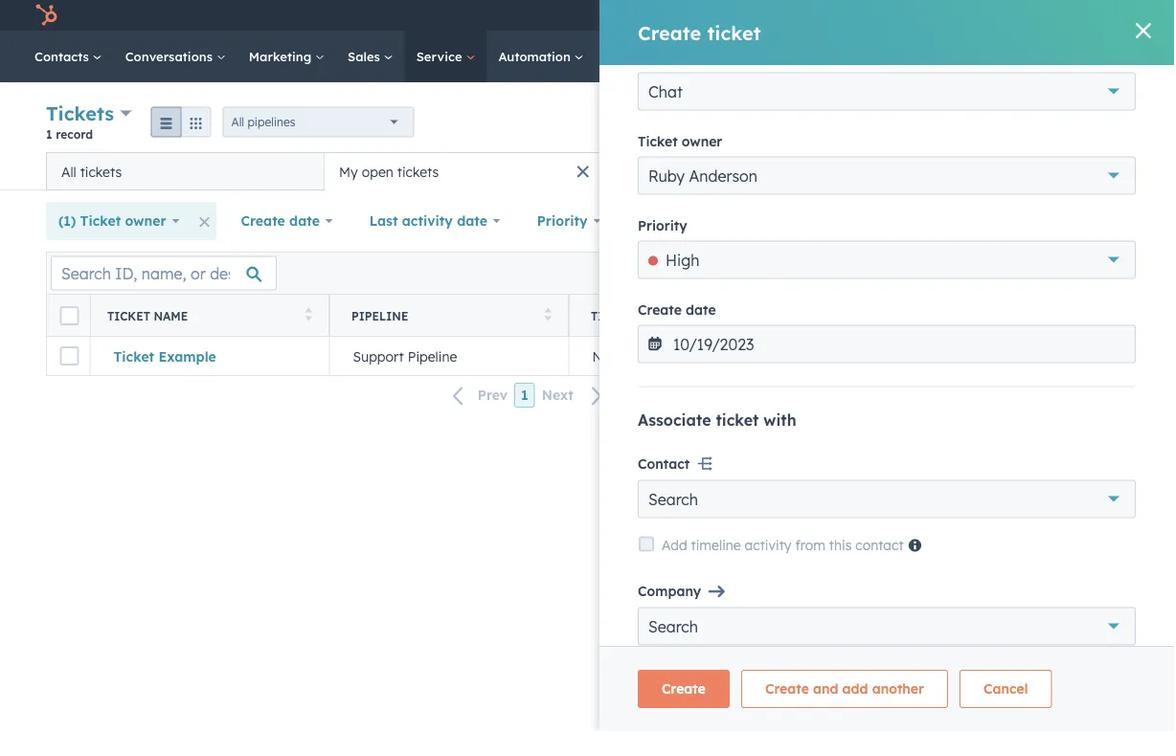 Task type: locate. For each thing, give the bounding box(es) containing it.
ticket for ticket example
[[113, 348, 154, 365]]

ticket up new
[[591, 309, 634, 323]]

priority inside popup button
[[537, 213, 588, 229]]

ticket example link
[[113, 348, 306, 365]]

tickets up advanced filters (2) button
[[696, 163, 737, 180]]

date for create date (cdt)
[[878, 309, 908, 323]]

upgrade
[[778, 9, 832, 25]]

all down 1 record
[[61, 163, 76, 180]]

1 horizontal spatial tickets
[[397, 163, 439, 180]]

marketing link
[[237, 31, 336, 82]]

my open tickets button
[[324, 152, 603, 191]]

0 vertical spatial priority
[[537, 213, 588, 229]]

tickets
[[46, 102, 114, 125]]

last activity date
[[369, 213, 487, 229]]

all pipelines
[[231, 115, 295, 129]]

notifications image
[[1006, 9, 1024, 26]]

date left (cdt)
[[878, 309, 908, 323]]

advanced filters (2) button
[[625, 202, 801, 240]]

notifications button
[[999, 0, 1031, 31]]

2 horizontal spatial press to sort. element
[[784, 308, 791, 324]]

1 vertical spatial pipeline
[[408, 348, 457, 365]]

create for create date (cdt)
[[830, 309, 875, 323]]

ticket right (1)
[[80, 213, 121, 229]]

1 inside button
[[521, 387, 528, 404]]

menu containing self made
[[746, 0, 1151, 38]]

actions button
[[848, 108, 932, 138]]

pagination navigation
[[441, 383, 615, 408]]

1 left 'record'
[[46, 127, 52, 141]]

calling icon button
[[848, 2, 881, 30]]

tickets inside "button"
[[80, 163, 122, 180]]

ticket
[[1082, 116, 1112, 130]]

2 vertical spatial create
[[830, 309, 875, 323]]

all left the views
[[1057, 163, 1074, 180]]

next button
[[535, 383, 615, 408]]

self made button
[[1031, 0, 1151, 31]]

1 vertical spatial priority
[[1070, 309, 1128, 323]]

25
[[627, 387, 642, 404]]

next
[[542, 387, 574, 404]]

all inside all tickets "button"
[[61, 163, 76, 180]]

1 horizontal spatial press to sort. image
[[544, 308, 552, 321]]

create date
[[241, 213, 320, 229]]

search button
[[1121, 40, 1157, 73]]

0 vertical spatial 1
[[46, 127, 52, 141]]

views
[[1078, 163, 1116, 180]]

create inside popup button
[[241, 213, 285, 229]]

ticket left name
[[107, 309, 150, 323]]

am
[[924, 348, 945, 365]]

marketplaces button
[[886, 0, 926, 31]]

1 horizontal spatial 1
[[521, 387, 528, 404]]

at
[[873, 348, 887, 365]]

all pipelines button
[[223, 107, 414, 137]]

-
[[1071, 348, 1076, 365], [1076, 348, 1082, 365]]

1 horizontal spatial priority
[[1070, 309, 1128, 323]]

1
[[46, 127, 52, 141], [521, 387, 528, 404]]

ticket example
[[113, 348, 216, 365]]

status
[[637, 309, 681, 323]]

3 press to sort. element from the left
[[784, 308, 791, 324]]

help button
[[926, 0, 958, 31]]

all tickets button
[[46, 152, 324, 191]]

2 tickets from the left
[[397, 163, 439, 180]]

marketplaces image
[[897, 9, 914, 26]]

ruby anderson image
[[1043, 7, 1060, 24]]

Search ID, name, or description search field
[[51, 256, 277, 291]]

--
[[1071, 348, 1082, 365]]

pipeline
[[351, 309, 408, 323], [408, 348, 457, 365]]

0 horizontal spatial press to sort. image
[[305, 308, 312, 321]]

pipelines
[[247, 115, 295, 129]]

all views link
[[1045, 152, 1128, 191]]

1 vertical spatial create
[[241, 213, 285, 229]]

create ticket button
[[1026, 108, 1128, 138]]

all inside all views link
[[1057, 163, 1074, 180]]

(1) ticket owner button
[[46, 202, 192, 240]]

sales link
[[336, 31, 405, 82]]

unassigned tickets
[[617, 163, 737, 180]]

0 vertical spatial pipeline
[[351, 309, 408, 323]]

edit columns button
[[1029, 261, 1123, 286]]

ticket down ticket name
[[113, 348, 154, 365]]

create left ticket
[[1043, 116, 1079, 130]]

self
[[1064, 7, 1086, 23]]

per
[[647, 387, 669, 404]]

my open tickets
[[339, 163, 439, 180]]

date for create date
[[289, 213, 320, 229]]

2 horizontal spatial create
[[1043, 116, 1079, 130]]

create inside button
[[1043, 116, 1079, 130]]

contacts
[[34, 48, 93, 64]]

name
[[154, 309, 188, 323]]

settings link
[[958, 0, 999, 31]]

1 press to sort. image from the left
[[305, 308, 312, 321]]

all left pipelines
[[231, 115, 244, 129]]

1 for 1
[[521, 387, 528, 404]]

1 vertical spatial 1
[[521, 387, 528, 404]]

0 horizontal spatial all
[[61, 163, 76, 180]]

1 right prev
[[521, 387, 528, 404]]

0 horizontal spatial press to sort. element
[[305, 308, 312, 324]]

date right activity
[[457, 213, 487, 229]]

group
[[151, 107, 211, 137]]

automation link
[[487, 31, 595, 82]]

tickets
[[80, 163, 122, 180], [397, 163, 439, 180], [696, 163, 737, 180]]

last activity date button
[[357, 202, 513, 240]]

service link
[[405, 31, 487, 82]]

export button
[[957, 261, 1018, 286]]

tickets right open
[[397, 163, 439, 180]]

tickets down 'record'
[[80, 163, 122, 180]]

press to sort. image
[[305, 308, 312, 321], [544, 308, 552, 321]]

menu
[[746, 0, 1151, 38]]

all for all views
[[1057, 163, 1074, 180]]

1 inside tickets banner
[[46, 127, 52, 141]]

advanced
[[657, 213, 724, 229]]

automation
[[498, 48, 574, 64]]

1 horizontal spatial create
[[830, 309, 875, 323]]

press to sort. element
[[305, 308, 312, 324], [544, 308, 552, 324], [784, 308, 791, 324]]

3 tickets from the left
[[696, 163, 737, 180]]

tickets for unassigned tickets
[[696, 163, 737, 180]]

calling icon image
[[856, 10, 873, 27]]

2 press to sort. element from the left
[[544, 308, 552, 324]]

create down all tickets "button"
[[241, 213, 285, 229]]

date left last
[[289, 213, 320, 229]]

ticket for ticket status
[[591, 309, 634, 323]]

tickets for all tickets
[[80, 163, 122, 180]]

2 - from the left
[[1076, 348, 1082, 365]]

priority button
[[525, 202, 613, 240]]

1 tickets from the left
[[80, 163, 122, 180]]

conversations link
[[114, 31, 237, 82]]

0 horizontal spatial create
[[241, 213, 285, 229]]

2 horizontal spatial all
[[1057, 163, 1074, 180]]

pipeline right "support"
[[408, 348, 457, 365]]

pipeline up "support"
[[351, 309, 408, 323]]

support pipeline button
[[329, 337, 569, 375]]

create up today
[[830, 309, 875, 323]]

(support
[[624, 348, 680, 365]]

1 horizontal spatial press to sort. element
[[544, 308, 552, 324]]

2 horizontal spatial date
[[878, 309, 908, 323]]

export
[[969, 266, 1005, 281]]

date
[[289, 213, 320, 229], [457, 213, 487, 229], [878, 309, 908, 323]]

(1) ticket owner
[[58, 213, 166, 229]]

1 horizontal spatial all
[[231, 115, 244, 129]]

2 horizontal spatial tickets
[[696, 163, 737, 180]]

0 horizontal spatial date
[[289, 213, 320, 229]]

0 vertical spatial create
[[1043, 116, 1079, 130]]

0 horizontal spatial 1
[[46, 127, 52, 141]]

0 horizontal spatial tickets
[[80, 163, 122, 180]]

1 for 1 record
[[46, 127, 52, 141]]

0 horizontal spatial priority
[[537, 213, 588, 229]]

25 per page
[[627, 387, 707, 404]]

all inside 'all pipelines' popup button
[[231, 115, 244, 129]]

create date button
[[228, 202, 345, 240]]

today
[[832, 348, 870, 365]]

ticket
[[80, 213, 121, 229], [107, 309, 150, 323], [591, 309, 634, 323], [113, 348, 154, 365]]



Task type: describe. For each thing, give the bounding box(es) containing it.
1 - from the left
[[1071, 348, 1076, 365]]

made
[[1089, 7, 1122, 23]]

pipeline inside support pipeline button
[[408, 348, 457, 365]]

filters
[[728, 213, 767, 229]]

reporting link
[[595, 31, 693, 82]]

search image
[[1130, 48, 1147, 65]]

support
[[353, 348, 404, 365]]

all for all tickets
[[61, 163, 76, 180]]

1 record
[[46, 127, 93, 141]]

edit columns
[[1042, 266, 1111, 281]]

edit
[[1042, 266, 1063, 281]]

group inside tickets banner
[[151, 107, 211, 137]]

settings image
[[970, 9, 987, 26]]

prev
[[478, 387, 508, 404]]

unassigned tickets button
[[603, 152, 881, 191]]

actions
[[865, 116, 905, 130]]

-- button
[[1048, 337, 1174, 375]]

open
[[362, 163, 393, 180]]

ticket name
[[107, 309, 188, 323]]

new
[[592, 348, 621, 365]]

conversations
[[125, 48, 216, 64]]

service
[[416, 48, 466, 64]]

today at 11:36 am
[[832, 348, 945, 365]]

hubspot image
[[34, 4, 57, 27]]

create ticket
[[1043, 116, 1112, 130]]

import
[[960, 116, 999, 130]]

upgrade image
[[757, 9, 774, 26]]

support pipeline
[[353, 348, 457, 365]]

new (support pipeline) button
[[569, 337, 808, 375]]

contacts link
[[23, 31, 114, 82]]

columns
[[1066, 266, 1111, 281]]

ticket for ticket name
[[107, 309, 150, 323]]

descending sort. press to sort ascending. element
[[1023, 308, 1030, 324]]

example
[[158, 348, 216, 365]]

marketing
[[249, 48, 315, 64]]

activity
[[402, 213, 453, 229]]

prev button
[[441, 383, 514, 408]]

pipeline)
[[684, 348, 738, 365]]

1 button
[[514, 383, 535, 408]]

create for create ticket
[[1043, 116, 1079, 130]]

self made
[[1064, 7, 1122, 23]]

all views
[[1057, 163, 1116, 180]]

import button
[[944, 108, 1015, 138]]

page
[[673, 387, 707, 404]]

all for all pipelines
[[231, 115, 244, 129]]

reporting
[[607, 48, 672, 64]]

press to sort. element for ticket status
[[784, 308, 791, 324]]

ticket inside popup button
[[80, 213, 121, 229]]

advanced filters (2)
[[657, 213, 788, 229]]

(cdt)
[[912, 309, 943, 323]]

create date (cdt)
[[830, 309, 943, 323]]

2 press to sort. image from the left
[[544, 308, 552, 321]]

(2)
[[771, 213, 788, 229]]

my
[[339, 163, 358, 180]]

(1)
[[58, 213, 76, 229]]

last
[[369, 213, 398, 229]]

record
[[56, 127, 93, 141]]

1 press to sort. element from the left
[[305, 308, 312, 324]]

press to sort. element for pipeline
[[544, 308, 552, 324]]

help image
[[933, 9, 951, 26]]

unassigned
[[617, 163, 692, 180]]

25 per page button
[[615, 376, 733, 415]]

sales
[[348, 48, 384, 64]]

all tickets
[[61, 163, 122, 180]]

tickets button
[[46, 100, 132, 127]]

ticket status
[[591, 309, 681, 323]]

hubspot link
[[23, 4, 72, 27]]

create for create date
[[241, 213, 285, 229]]

1 horizontal spatial date
[[457, 213, 487, 229]]

tickets banner
[[46, 100, 1128, 152]]

owner
[[125, 213, 166, 229]]

11:36
[[890, 348, 921, 365]]

new (support pipeline)
[[592, 348, 738, 365]]

Search HubSpot search field
[[905, 40, 1140, 73]]



Task type: vqa. For each thing, say whether or not it's contained in the screenshot.
'Conversations'
yes



